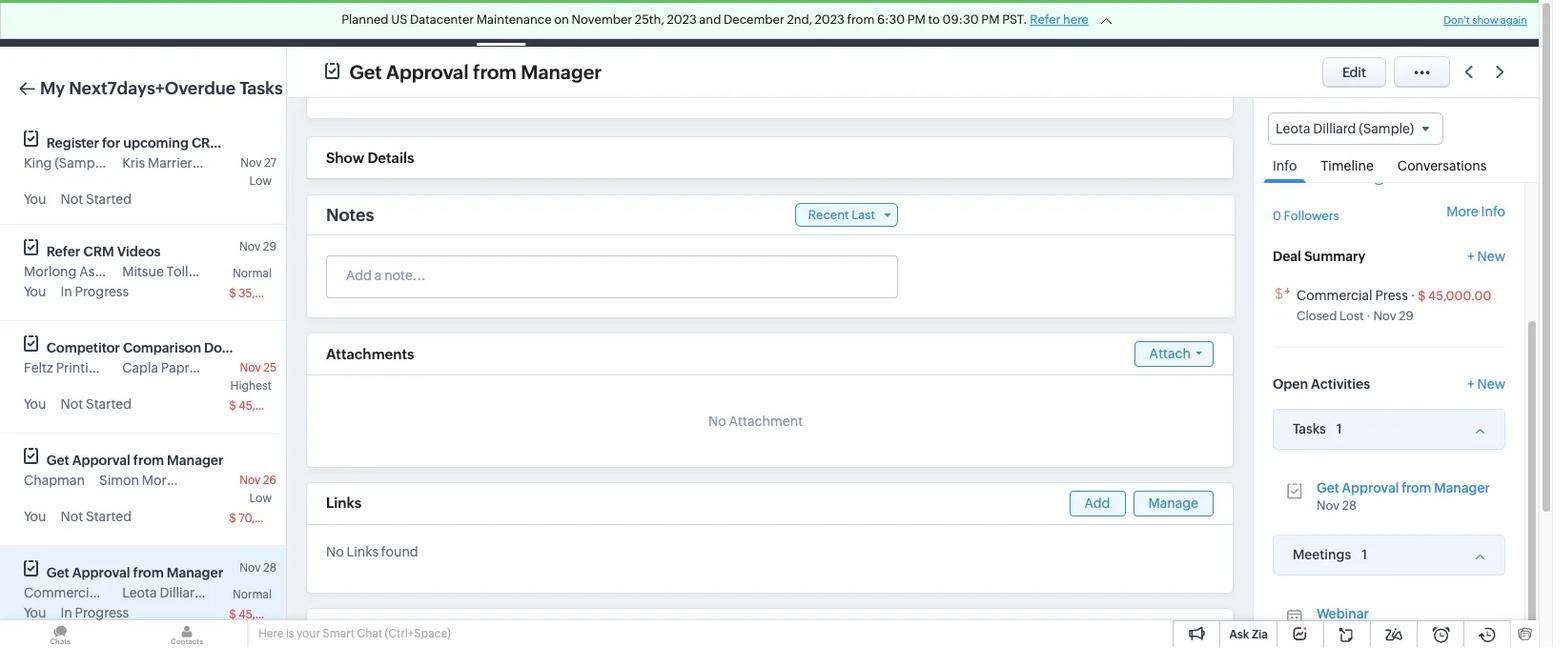 Task type: locate. For each thing, give the bounding box(es) containing it.
not for (sample)
[[61, 192, 83, 207]]

0 vertical spatial 28
[[1343, 499, 1357, 513]]

(sample) for get approval from manager
[[206, 586, 261, 601]]

2 + from the top
[[1468, 376, 1475, 392]]

in progress
[[61, 284, 129, 300], [61, 606, 129, 621]]

my
[[40, 78, 65, 98]]

info up 0
[[1273, 159, 1298, 174]]

meetings left 25th,
[[549, 16, 606, 31]]

you down commercial press
[[24, 606, 46, 621]]

1 horizontal spatial 28
[[1343, 499, 1357, 513]]

attachment
[[729, 414, 803, 429]]

0 horizontal spatial approval
[[72, 566, 130, 581]]

3 you from the top
[[24, 397, 46, 412]]

not down printing
[[61, 397, 83, 412]]

approval
[[386, 61, 469, 83], [1343, 480, 1400, 496], [72, 566, 130, 581]]

press for commercial press · $ 45,000.00 closed lost · nov 29
[[1376, 288, 1409, 303]]

2 vertical spatial 45,000.00
[[239, 609, 297, 622]]

0 horizontal spatial 27
[[264, 156, 277, 170]]

feltz
[[24, 361, 53, 376]]

to
[[929, 12, 940, 27]]

your
[[297, 628, 320, 641]]

on
[[554, 12, 569, 27]]

1 not from the top
[[61, 192, 83, 207]]

07:55
[[1317, 639, 1351, 648]]

1 horizontal spatial approval
[[386, 61, 469, 83]]

2 $ 45,000.00 from the top
[[229, 609, 297, 622]]

1 horizontal spatial commercial
[[1297, 288, 1373, 303]]

marrier
[[148, 155, 192, 171]]

· right commercial press 'link'
[[1411, 288, 1416, 303]]

1 vertical spatial not started
[[61, 397, 132, 412]]

commercial for commercial press
[[24, 586, 100, 601]]

1 vertical spatial links
[[347, 545, 379, 560]]

in down morlong
[[61, 284, 72, 300]]

dilliard up timeline link
[[1314, 121, 1357, 136]]

started
[[86, 192, 132, 207], [86, 397, 132, 412], [86, 509, 132, 525]]

refer
[[1030, 12, 1061, 27], [47, 244, 81, 259]]

1 vertical spatial + new
[[1468, 376, 1506, 392]]

1 vertical spatial new
[[1478, 376, 1506, 392]]

refer up morlong
[[47, 244, 81, 259]]

not started down the king (sample)
[[61, 192, 132, 207]]

0 vertical spatial commercial
[[1297, 288, 1373, 303]]

nov right -
[[1424, 624, 1447, 639]]

1 vertical spatial leota dilliard (sample)
[[122, 586, 261, 601]]

28 down get approval from manager link
[[1343, 499, 1357, 513]]

nov
[[241, 156, 262, 170], [239, 240, 261, 254], [1374, 309, 1397, 323], [240, 362, 261, 375], [240, 474, 261, 487], [1317, 499, 1340, 513], [240, 562, 261, 575], [1317, 624, 1340, 639], [1424, 624, 1447, 639]]

no for links
[[326, 545, 344, 560]]

commercial
[[1297, 288, 1373, 303], [24, 586, 100, 601]]

1 horizontal spatial refer
[[1030, 12, 1061, 27]]

started for printing
[[86, 397, 132, 412]]

1 vertical spatial in
[[61, 606, 72, 621]]

press inside the commercial press · $ 45,000.00 closed lost · nov 29
[[1376, 288, 1409, 303]]

(sample) down webinars
[[195, 155, 250, 171]]

not down the king (sample)
[[61, 192, 83, 207]]

1 vertical spatial in progress
[[61, 606, 129, 621]]

commercial up chats image
[[24, 586, 100, 601]]

1 new from the top
[[1478, 249, 1506, 264]]

1 horizontal spatial 2023
[[815, 12, 845, 27]]

0 vertical spatial +
[[1468, 249, 1475, 264]]

1 horizontal spatial leota dilliard (sample)
[[1276, 121, 1415, 136]]

marketplace element
[[1365, 0, 1404, 46]]

conversations
[[1398, 159, 1487, 174]]

ask zia
[[1230, 629, 1269, 642]]

tasks
[[484, 16, 518, 31], [240, 78, 283, 98], [1293, 422, 1327, 437]]

2 in from the top
[[61, 606, 72, 621]]

1 $ 45,000.00 from the top
[[229, 400, 297, 413]]

1 + from the top
[[1468, 249, 1475, 264]]

45,000.00 inside the commercial press · $ 45,000.00 closed lost · nov 29
[[1429, 289, 1492, 303]]

chats image
[[0, 621, 120, 648]]

28
[[1343, 499, 1357, 513], [263, 562, 277, 575]]

nov inside competitor comparison document nov 25
[[240, 362, 261, 375]]

progress down associates
[[75, 284, 129, 300]]

0 vertical spatial in progress
[[61, 284, 129, 300]]

get approval from manager down tasks link
[[349, 61, 602, 83]]

here
[[1064, 12, 1089, 27]]

(sample) for get apporval from manager
[[198, 473, 253, 488]]

low
[[250, 175, 272, 188], [250, 492, 272, 506]]

progress for associates
[[75, 284, 129, 300]]

1 horizontal spatial press
[[1376, 288, 1409, 303]]

4 you from the top
[[24, 509, 46, 525]]

1 horizontal spatial leota
[[1276, 121, 1311, 136]]

1 2023 from the left
[[667, 12, 697, 27]]

1 vertical spatial started
[[86, 397, 132, 412]]

1 vertical spatial meetings
[[1293, 548, 1352, 563]]

ask
[[1230, 629, 1250, 642]]

1 in progress from the top
[[61, 284, 129, 300]]

27 down webinar
[[1343, 624, 1356, 639]]

2 normal from the top
[[233, 589, 272, 602]]

you
[[24, 192, 46, 207], [24, 284, 46, 300], [24, 397, 46, 412], [24, 509, 46, 525], [24, 606, 46, 621]]

in progress for press
[[61, 606, 129, 621]]

1 not started from the top
[[61, 192, 132, 207]]

25th,
[[635, 12, 665, 27]]

1 vertical spatial press
[[103, 586, 135, 601]]

started down kris
[[86, 192, 132, 207]]

1 vertical spatial crm
[[192, 135, 222, 151]]

low up $ 70,000.00
[[250, 492, 272, 506]]

45,000.00 up here
[[239, 609, 297, 622]]

nov left 26
[[240, 474, 261, 487]]

1 vertical spatial approval
[[1343, 480, 1400, 496]]

0 vertical spatial progress
[[75, 284, 129, 300]]

add
[[1085, 496, 1111, 511]]

$ 45,000.00 up here
[[229, 609, 297, 622]]

get approval from manager nov 28
[[1317, 480, 1491, 513]]

0 vertical spatial get approval from manager
[[349, 61, 602, 83]]

29 inside the commercial press · $ 45,000.00 closed lost · nov 29
[[1399, 309, 1414, 323]]

approval inside get approval from manager nov 28
[[1343, 480, 1400, 496]]

2 new from the top
[[1478, 376, 1506, 392]]

not down "chapman"
[[61, 509, 83, 525]]

manage link
[[1134, 491, 1214, 517]]

0 vertical spatial 45,000.00
[[1429, 289, 1492, 303]]

leota up info link
[[1276, 121, 1311, 136]]

get approval from manager up commercial press
[[47, 566, 223, 581]]

2 vertical spatial started
[[86, 509, 132, 525]]

normal for leota dilliard (sample)
[[233, 589, 272, 602]]

next record image
[[1497, 66, 1509, 78]]

1 vertical spatial dilliard
[[160, 586, 203, 601]]

0 vertical spatial $ 45,000.00
[[229, 400, 297, 413]]

found
[[381, 545, 419, 560]]

+ new
[[1468, 249, 1506, 264], [1468, 376, 1506, 392]]

nov up highest
[[240, 362, 261, 375]]

leota dilliard (sample) up 'contacts' image
[[122, 586, 261, 601]]

nov down get approval from manager link
[[1317, 499, 1340, 513]]

2 low from the top
[[250, 492, 272, 506]]

$
[[229, 287, 236, 300], [1419, 289, 1426, 303], [229, 400, 236, 413], [229, 512, 236, 526], [229, 609, 236, 622]]

(sample) down nov 28
[[206, 586, 261, 601]]

1 horizontal spatial tasks
[[484, 16, 518, 31]]

27
[[264, 156, 277, 170], [1343, 624, 1356, 639], [1449, 624, 1463, 639]]

nov inside the commercial press · $ 45,000.00 closed lost · nov 29
[[1374, 309, 1397, 323]]

pm left -
[[1396, 624, 1415, 639]]

(sample) down nov 29
[[212, 264, 267, 279]]

(sample) for refer crm videos
[[212, 264, 267, 279]]

1 horizontal spatial no
[[709, 414, 727, 429]]

0 vertical spatial normal
[[233, 267, 272, 280]]

(sample) up leota-dilliard@noemail.com link
[[1360, 121, 1415, 136]]

crm up kris marrier (sample)
[[192, 135, 222, 151]]

nov inside get apporval from manager nov 26
[[240, 474, 261, 487]]

upcoming actions
[[326, 621, 453, 637]]

0 horizontal spatial get approval from manager
[[47, 566, 223, 581]]

0 horizontal spatial press
[[103, 586, 135, 601]]

you down "chapman"
[[24, 509, 46, 525]]

leota-dilliard@noemail.com link
[[1296, 171, 1467, 186]]

0 horizontal spatial dilliard
[[160, 586, 203, 601]]

0 vertical spatial press
[[1376, 288, 1409, 303]]

nov inside register for upcoming crm webinars nov 27
[[241, 156, 262, 170]]

recent
[[809, 208, 850, 222]]

27 right -
[[1449, 624, 1463, 639]]

1 normal from the top
[[233, 267, 272, 280]]

· right lost
[[1367, 309, 1371, 323]]

1 vertical spatial 29
[[1399, 309, 1414, 323]]

(sample) left 26
[[198, 473, 253, 488]]

1 vertical spatial not
[[61, 397, 83, 412]]

tasks down open activities in the right bottom of the page
[[1293, 422, 1327, 437]]

29 up 35,000.00
[[263, 240, 277, 254]]

competitor
[[47, 341, 120, 356]]

commercial up lost
[[1297, 288, 1373, 303]]

2 not from the top
[[61, 397, 83, 412]]

king (sample)
[[24, 155, 110, 171]]

not started down simon
[[61, 509, 132, 525]]

new
[[1478, 249, 1506, 264], [1478, 376, 1506, 392]]

1 horizontal spatial meetings
[[1293, 548, 1352, 563]]

$ 70,000.00
[[229, 512, 296, 526]]

simon morasca (sample)
[[99, 473, 253, 488]]

0 vertical spatial not started
[[61, 192, 132, 207]]

signals image
[[1301, 15, 1314, 31]]

started down simon
[[86, 509, 132, 525]]

calls
[[637, 16, 667, 31]]

1 vertical spatial commercial
[[24, 586, 100, 601]]

nov right lost
[[1374, 309, 1397, 323]]

45,000.00
[[1429, 289, 1492, 303], [239, 400, 297, 413], [239, 609, 297, 622]]

3 not started from the top
[[61, 509, 132, 525]]

1 vertical spatial progress
[[75, 606, 129, 621]]

27 inside nov 27 07:55 pm
[[1449, 624, 1463, 639]]

tasks up webinars
[[240, 78, 283, 98]]

recent last
[[809, 208, 876, 222]]

28 inside get approval from manager nov 28
[[1343, 499, 1357, 513]]

Add a note... field
[[327, 266, 897, 285]]

progress down commercial press
[[75, 606, 129, 621]]

0 vertical spatial 1
[[1337, 421, 1343, 437]]

meetings up webinar link
[[1293, 548, 1352, 563]]

2 progress from the top
[[75, 606, 129, 621]]

chapman
[[24, 473, 85, 488]]

1 vertical spatial 28
[[263, 562, 277, 575]]

leota dilliard (sample) inside leota dilliard (sample) field
[[1276, 121, 1415, 136]]

(sample) for competitor comparison document
[[218, 361, 273, 376]]

links left found
[[347, 545, 379, 560]]

27 down webinars
[[264, 156, 277, 170]]

leota up 'contacts' image
[[122, 586, 157, 601]]

0 horizontal spatial 1
[[1337, 421, 1343, 437]]

upcoming
[[123, 135, 189, 151]]

2 vertical spatial not started
[[61, 509, 132, 525]]

45,000.00 down highest
[[239, 400, 297, 413]]

1 vertical spatial normal
[[233, 589, 272, 602]]

tasks right datacenter
[[484, 16, 518, 31]]

2 not started from the top
[[61, 397, 132, 412]]

not started for (sample)
[[61, 192, 132, 207]]

1 horizontal spatial 29
[[1399, 309, 1414, 323]]

2 vertical spatial approval
[[72, 566, 130, 581]]

0 vertical spatial new
[[1478, 249, 1506, 264]]

refer right pst.
[[1030, 12, 1061, 27]]

nov down webinar link
[[1317, 624, 1340, 639]]

nov inside nov 27 07:55 pm
[[1424, 624, 1447, 639]]

manage
[[1149, 496, 1199, 511]]

$ 45,000.00 for capla paprocki (sample)
[[229, 400, 297, 413]]

45,000.00 for get approval from manager
[[239, 609, 297, 622]]

2nd,
[[787, 12, 813, 27]]

0 vertical spatial leota
[[1276, 121, 1311, 136]]

0 horizontal spatial 29
[[263, 240, 277, 254]]

2023 right 2nd,
[[815, 12, 845, 27]]

nov 27 07:55 pm
[[1317, 624, 1463, 648]]

nov 29
[[239, 240, 277, 254]]

0 vertical spatial not
[[61, 192, 83, 207]]

0 vertical spatial meetings
[[549, 16, 606, 31]]

09:30
[[943, 12, 979, 27]]

setup element
[[1404, 0, 1442, 47]]

search element
[[1250, 0, 1290, 47]]

nov up $ 35,000.00
[[239, 240, 261, 254]]

no left 'attachment'
[[709, 414, 727, 429]]

upcoming
[[326, 621, 398, 637]]

2 in progress from the top
[[61, 606, 129, 621]]

not started for printing
[[61, 397, 132, 412]]

1 vertical spatial $ 45,000.00
[[229, 609, 297, 622]]

2 horizontal spatial 27
[[1449, 624, 1463, 639]]

0 vertical spatial no
[[709, 414, 727, 429]]

accounts
[[330, 16, 389, 31]]

1 vertical spatial no
[[326, 545, 344, 560]]

0 vertical spatial 29
[[263, 240, 277, 254]]

crm up associates
[[83, 244, 114, 259]]

in progress down commercial press
[[61, 606, 129, 621]]

Leota Dilliard (Sample) field
[[1269, 113, 1444, 145]]

$ 45,000.00 for leota dilliard (sample)
[[229, 609, 297, 622]]

0 horizontal spatial refer
[[47, 244, 81, 259]]

1 horizontal spatial 1
[[1362, 547, 1368, 562]]

no left found
[[326, 545, 344, 560]]

commercial inside the commercial press · $ 45,000.00 closed lost · nov 29
[[1297, 288, 1373, 303]]

info right more in the top of the page
[[1482, 205, 1506, 220]]

nov down $ 70,000.00
[[240, 562, 261, 575]]

1 vertical spatial info
[[1482, 205, 1506, 220]]

1 vertical spatial 1
[[1362, 547, 1368, 562]]

get inside get apporval from manager nov 26
[[47, 453, 69, 468]]

in down commercial press
[[61, 606, 72, 621]]

kris marrier (sample)
[[122, 155, 250, 171]]

press
[[1376, 288, 1409, 303], [103, 586, 135, 601]]

1 down activities
[[1337, 421, 1343, 437]]

crm up my
[[46, 13, 85, 33]]

started down feltz printing service
[[86, 397, 132, 412]]

from
[[847, 12, 875, 27], [473, 61, 517, 83], [133, 453, 164, 468], [1402, 480, 1432, 496], [133, 566, 164, 581]]

trial
[[1152, 9, 1176, 23]]

$ for simon morasca (sample)
[[229, 512, 236, 526]]

low down webinars
[[250, 175, 272, 188]]

manager
[[521, 61, 602, 83], [167, 453, 224, 468], [1435, 480, 1491, 496], [167, 566, 223, 581]]

2 started from the top
[[86, 397, 132, 412]]

3 started from the top
[[86, 509, 132, 525]]

you down the 'feltz'
[[24, 397, 46, 412]]

show
[[326, 150, 364, 166]]

0 horizontal spatial 28
[[263, 562, 277, 575]]

manager inside get approval from manager nov 28
[[1435, 480, 1491, 496]]

show details
[[326, 150, 414, 166]]

1 you from the top
[[24, 192, 46, 207]]

1 in from the top
[[61, 284, 72, 300]]

pm right 07:55
[[1353, 639, 1372, 648]]

2 horizontal spatial tasks
[[1293, 422, 1327, 437]]

0 vertical spatial + new
[[1468, 249, 1506, 264]]

0 horizontal spatial commercial
[[24, 586, 100, 601]]

details
[[368, 150, 414, 166]]

1 vertical spatial 45,000.00
[[239, 400, 297, 413]]

pm inside nov 27 07:55 pm
[[1353, 639, 1372, 648]]

$ 45,000.00 down highest
[[229, 400, 297, 413]]

2 vertical spatial tasks
[[1293, 422, 1327, 437]]

service
[[108, 361, 154, 376]]

nov down webinars
[[241, 156, 262, 170]]

dilliard up 'contacts' image
[[160, 586, 203, 601]]

(sample) up highest
[[218, 361, 273, 376]]

not started down feltz printing service
[[61, 397, 132, 412]]

low for kris marrier (sample)
[[250, 175, 272, 188]]

45,000.00 down the + new link
[[1429, 289, 1492, 303]]

info link
[[1264, 145, 1307, 183]]

2023 left and
[[667, 12, 697, 27]]

2 vertical spatial not
[[61, 509, 83, 525]]

1 vertical spatial leota
[[122, 586, 157, 601]]

commercial for commercial press · $ 45,000.00 closed lost · nov 29
[[1297, 288, 1373, 303]]

us
[[391, 12, 408, 27]]

1 horizontal spatial info
[[1482, 205, 1506, 220]]

0 horizontal spatial leota dilliard (sample)
[[122, 586, 261, 601]]

low for simon morasca (sample)
[[250, 492, 272, 506]]

0 vertical spatial dilliard
[[1314, 121, 1357, 136]]

1 horizontal spatial dilliard
[[1314, 121, 1357, 136]]

$ for capla paprocki (sample)
[[229, 400, 236, 413]]

links up no links found
[[326, 495, 362, 511]]

in progress down morlong associates
[[61, 284, 129, 300]]

create menu image
[[1204, 0, 1250, 46]]

not
[[61, 192, 83, 207], [61, 397, 83, 412], [61, 509, 83, 525]]

2 horizontal spatial approval
[[1343, 480, 1400, 496]]

leota dilliard (sample) up timeline link
[[1276, 121, 1415, 136]]

deal
[[1273, 249, 1302, 264]]

0 vertical spatial low
[[250, 175, 272, 188]]

0 vertical spatial refer
[[1030, 12, 1061, 27]]

0 horizontal spatial info
[[1273, 159, 1298, 174]]

28 down 70,000.00
[[263, 562, 277, 575]]

29 right lost
[[1399, 309, 1414, 323]]

videos
[[117, 244, 161, 259]]

0 horizontal spatial ·
[[1367, 309, 1371, 323]]

normal up $ 35,000.00
[[233, 267, 272, 280]]

1 started from the top
[[86, 192, 132, 207]]

normal down nov 28
[[233, 589, 272, 602]]

3 not from the top
[[61, 509, 83, 525]]

1 vertical spatial ·
[[1367, 309, 1371, 323]]

1 progress from the top
[[75, 284, 129, 300]]

you down king
[[24, 192, 46, 207]]

leota-dilliard@noemail.com
[[1296, 171, 1467, 186]]

5 you from the top
[[24, 606, 46, 621]]

you down morlong
[[24, 284, 46, 300]]

0 horizontal spatial 2023
[[667, 12, 697, 27]]

0 vertical spatial in
[[61, 284, 72, 300]]

$ for leota dilliard (sample)
[[229, 609, 236, 622]]

document
[[204, 341, 271, 356]]

pm left to
[[908, 12, 926, 27]]

0 vertical spatial approval
[[386, 61, 469, 83]]

1 low from the top
[[250, 175, 272, 188]]

1 up webinar
[[1362, 547, 1368, 562]]

reports link
[[682, 0, 761, 46]]

1 vertical spatial +
[[1468, 376, 1475, 392]]

started for (sample)
[[86, 192, 132, 207]]

0 horizontal spatial tasks
[[240, 78, 283, 98]]

2 you from the top
[[24, 284, 46, 300]]



Task type: describe. For each thing, give the bounding box(es) containing it.
leota-
[[1296, 171, 1331, 186]]

35,000.00
[[239, 287, 297, 300]]

services
[[864, 16, 917, 31]]

planned
[[342, 12, 389, 27]]

0 vertical spatial tasks
[[484, 16, 518, 31]]

upgrade
[[1105, 24, 1160, 37]]

december
[[724, 12, 785, 27]]

27 for nov 27 06:55 pm -
[[1343, 624, 1356, 639]]

$ for mitsue tollner (sample)
[[229, 287, 236, 300]]

(ctrl+space)
[[385, 628, 451, 641]]

in for commercial
[[61, 606, 72, 621]]

printing
[[56, 361, 105, 376]]

summary
[[1305, 249, 1366, 264]]

deals link
[[405, 0, 469, 46]]

lost
[[1340, 309, 1365, 323]]

morlong associates
[[24, 264, 146, 279]]

calls link
[[622, 0, 682, 46]]

conversations link
[[1389, 145, 1497, 182]]

show details link
[[326, 150, 414, 166]]

actions
[[401, 621, 453, 637]]

1 vertical spatial tasks
[[240, 78, 283, 98]]

tasks link
[[469, 0, 534, 46]]

in progress for associates
[[61, 284, 129, 300]]

capla paprocki (sample)
[[122, 361, 273, 376]]

27 for nov 27 07:55 pm
[[1449, 624, 1463, 639]]

you for chapman
[[24, 509, 46, 525]]

27 inside register for upcoming crm webinars nov 27
[[264, 156, 277, 170]]

you for commercial press
[[24, 606, 46, 621]]

you for king (sample)
[[24, 192, 46, 207]]

for
[[102, 135, 120, 151]]

progress for press
[[75, 606, 129, 621]]

1 vertical spatial refer
[[47, 244, 81, 259]]

mitsue
[[122, 264, 164, 279]]

projects link
[[932, 0, 1013, 46]]

in for morlong
[[61, 284, 72, 300]]

apporval
[[72, 453, 130, 468]]

closed
[[1297, 309, 1338, 323]]

26
[[263, 474, 277, 487]]

refer crm videos
[[47, 244, 161, 259]]

signals element
[[1290, 0, 1326, 47]]

0
[[1273, 209, 1282, 223]]

comparison
[[123, 341, 201, 356]]

get inside get approval from manager nov 28
[[1317, 480, 1340, 496]]

06:55
[[1359, 624, 1394, 639]]

you for morlong associates
[[24, 284, 46, 300]]

0 vertical spatial crm
[[46, 13, 85, 33]]

manager inside get apporval from manager nov 26
[[167, 453, 224, 468]]

no for attachments
[[709, 414, 727, 429]]

leota inside field
[[1276, 121, 1311, 136]]

associates
[[79, 264, 146, 279]]

0 horizontal spatial leota
[[122, 586, 157, 601]]

don't show again link
[[1444, 14, 1528, 26]]

notes
[[326, 205, 374, 225]]

maintenance
[[477, 12, 552, 27]]

from inside get approval from manager nov 28
[[1402, 480, 1432, 496]]

45,000.00 for competitor comparison document
[[239, 400, 297, 413]]

get approval from manager link
[[1317, 480, 1491, 496]]

followers
[[1284, 209, 1340, 223]]

attachments
[[326, 346, 414, 362]]

commercial press link
[[1297, 288, 1409, 303]]

2 + new from the top
[[1468, 376, 1506, 392]]

capla
[[122, 361, 158, 376]]

profile image
[[1442, 0, 1496, 46]]

commercial press · $ 45,000.00 closed lost · nov 29
[[1297, 288, 1492, 323]]

last
[[852, 208, 876, 222]]

meetings link
[[534, 0, 622, 46]]

25
[[263, 362, 277, 375]]

previous record image
[[1465, 66, 1474, 78]]

king
[[24, 155, 52, 171]]

search image
[[1262, 15, 1278, 31]]

1 for meetings
[[1362, 547, 1368, 562]]

open activities
[[1273, 376, 1371, 392]]

new inside the + new link
[[1478, 249, 1506, 264]]

more
[[1447, 205, 1479, 220]]

datacenter
[[410, 12, 474, 27]]

chat
[[357, 628, 383, 641]]

dilliard inside field
[[1314, 121, 1357, 136]]

pst.
[[1003, 12, 1028, 27]]

contacts image
[[127, 621, 247, 648]]

show
[[1473, 14, 1499, 26]]

attach
[[1150, 346, 1191, 362]]

from inside get apporval from manager nov 26
[[133, 453, 164, 468]]

dilliard@noemail.com
[[1331, 171, 1467, 186]]

1 vertical spatial get approval from manager
[[47, 566, 223, 581]]

pm left pst.
[[982, 12, 1000, 27]]

my next7days+overdue tasks
[[40, 78, 283, 98]]

commercial press
[[24, 586, 135, 601]]

here
[[258, 628, 284, 641]]

you for feltz printing service
[[24, 397, 46, 412]]

timeline link
[[1312, 145, 1384, 182]]

(sample) inside field
[[1360, 121, 1415, 136]]

planned us datacenter maintenance on november 25th, 2023 and december 2nd, 2023 from 6:30 pm to 09:30 pm pst. refer here
[[342, 12, 1089, 27]]

1 + new from the top
[[1468, 249, 1506, 264]]

1 for tasks
[[1337, 421, 1343, 437]]

deal summary
[[1273, 249, 1366, 264]]

refer here link
[[1030, 12, 1089, 27]]

press for commercial press
[[103, 586, 135, 601]]

crm inside register for upcoming crm webinars nov 27
[[192, 135, 222, 151]]

morasca
[[142, 473, 195, 488]]

2 2023 from the left
[[815, 12, 845, 27]]

nov 28
[[240, 562, 277, 575]]

timeline
[[1322, 159, 1374, 174]]

here is your smart chat (ctrl+space)
[[258, 628, 451, 641]]

not for printing
[[61, 397, 83, 412]]

projects
[[947, 16, 997, 31]]

next7days+overdue
[[69, 78, 236, 98]]

zia
[[1252, 629, 1269, 642]]

0 vertical spatial links
[[326, 495, 362, 511]]

normal for mitsue tollner (sample)
[[233, 267, 272, 280]]

is
[[286, 628, 294, 641]]

paprocki
[[161, 361, 215, 376]]

don't
[[1444, 14, 1471, 26]]

enterprise-
[[1089, 9, 1152, 23]]

no links found
[[326, 545, 419, 560]]

2 vertical spatial crm
[[83, 244, 114, 259]]

(sample) for register for upcoming crm webinars
[[195, 155, 250, 171]]

add link
[[1070, 491, 1126, 517]]

analytics
[[777, 16, 834, 31]]

nov inside get approval from manager nov 28
[[1317, 499, 1340, 513]]

$ inside the commercial press · $ 45,000.00 closed lost · nov 29
[[1419, 289, 1426, 303]]

0 vertical spatial ·
[[1411, 288, 1416, 303]]

analytics link
[[761, 0, 849, 46]]

no attachment
[[709, 414, 803, 429]]

1 horizontal spatial get approval from manager
[[349, 61, 602, 83]]

mitsue tollner (sample)
[[122, 264, 267, 279]]

competitor comparison document nov 25
[[47, 341, 277, 375]]

0 horizontal spatial meetings
[[549, 16, 606, 31]]

register for upcoming crm webinars nov 27
[[47, 135, 285, 170]]

(sample) down 'register'
[[55, 155, 110, 171]]

deals
[[420, 16, 454, 31]]

webinar link
[[1317, 606, 1370, 622]]

kris
[[122, 155, 145, 171]]



Task type: vqa. For each thing, say whether or not it's contained in the screenshot.
Nov in Nov 27 07:55 PM
yes



